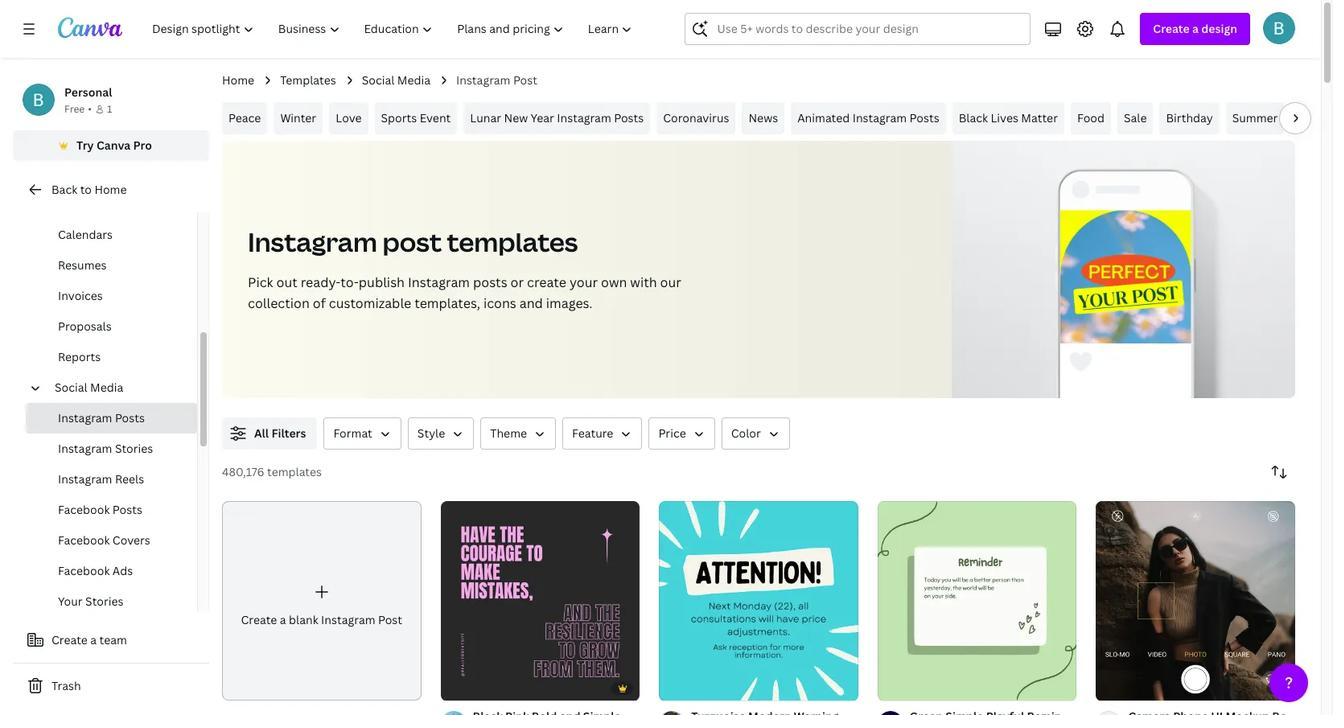 Task type: describe. For each thing, give the bounding box(es) containing it.
sports
[[381, 110, 417, 126]]

winter link
[[274, 102, 323, 134]]

sale link
[[1118, 102, 1154, 134]]

blank
[[289, 612, 319, 628]]

news link
[[743, 102, 785, 134]]

icons
[[484, 295, 517, 312]]

stories for instagram stories
[[115, 441, 153, 456]]

facebook posts
[[58, 502, 142, 518]]

create a team button
[[13, 625, 209, 657]]

out
[[277, 274, 298, 291]]

0 vertical spatial social
[[362, 72, 395, 88]]

black lives matter
[[959, 110, 1059, 126]]

try
[[77, 138, 94, 153]]

facebook posts link
[[26, 495, 197, 526]]

summer
[[1233, 110, 1279, 126]]

price button
[[649, 418, 715, 450]]

winter
[[280, 110, 317, 126]]

theme button
[[481, 418, 556, 450]]

of
[[313, 295, 326, 312]]

ads
[[113, 564, 133, 579]]

0 vertical spatial home
[[222, 72, 254, 88]]

480,176 templates
[[222, 465, 322, 480]]

free
[[64, 102, 85, 116]]

letterheads link
[[26, 189, 197, 220]]

posts up instagram stories link at the bottom
[[115, 411, 145, 426]]

a for design
[[1193, 21, 1200, 36]]

templates link
[[280, 72, 336, 89]]

ready-
[[301, 274, 341, 291]]

free •
[[64, 102, 92, 116]]

coronavirus link
[[657, 102, 736, 134]]

templates,
[[415, 295, 481, 312]]

resumes link
[[26, 250, 197, 281]]

covers
[[113, 533, 150, 548]]

instagram stories
[[58, 441, 153, 456]]

instagram posts
[[58, 411, 145, 426]]

publish
[[359, 274, 405, 291]]

personal
[[64, 85, 112, 100]]

animated instagram posts
[[798, 110, 940, 126]]

proposals link
[[26, 312, 197, 342]]

back to home
[[52, 182, 127, 197]]

collection
[[248, 295, 310, 312]]

facebook for facebook posts
[[58, 502, 110, 518]]

color button
[[722, 418, 790, 450]]

feature
[[572, 426, 614, 441]]

a for blank
[[280, 612, 286, 628]]

your stories
[[58, 594, 124, 609]]

brad klo image
[[1264, 12, 1296, 44]]

pick
[[248, 274, 273, 291]]

filters
[[272, 426, 306, 441]]

design
[[1202, 21, 1238, 36]]

spring link
[[1292, 102, 1334, 134]]

food link
[[1072, 102, 1112, 134]]

food
[[1078, 110, 1105, 126]]

instagram stories link
[[26, 434, 197, 465]]

year
[[531, 110, 555, 126]]

try canva pro button
[[13, 130, 209, 161]]

create for create a blank instagram post
[[241, 612, 277, 628]]

your
[[58, 594, 83, 609]]

facebook for facebook covers
[[58, 533, 110, 548]]

1 horizontal spatial social media link
[[362, 72, 431, 89]]

event
[[420, 110, 451, 126]]

your stories link
[[26, 587, 197, 617]]

invoices link
[[26, 281, 197, 312]]

1 vertical spatial post
[[378, 612, 403, 628]]

proposals
[[58, 319, 112, 334]]

lunar new year instagram posts
[[470, 110, 644, 126]]

templates
[[280, 72, 336, 88]]

0 vertical spatial post
[[514, 72, 538, 88]]

peace link
[[222, 102, 268, 134]]

new
[[504, 110, 528, 126]]

create a team
[[52, 633, 127, 648]]

posts left black
[[910, 110, 940, 126]]

to
[[80, 182, 92, 197]]

facebook for facebook ads
[[58, 564, 110, 579]]

create a blank instagram post
[[241, 612, 403, 628]]

turquoise modern warning with rays instagram post image
[[659, 502, 859, 701]]

instagram up lunar
[[456, 72, 511, 88]]

camera phone ui mockup beauty model instagram post image
[[1097, 502, 1296, 701]]

calendars
[[58, 227, 113, 242]]

lives
[[991, 110, 1019, 126]]

Sort by button
[[1264, 456, 1296, 489]]

create a blank instagram post element
[[222, 502, 422, 701]]

instagram up 'instagram reels' in the bottom left of the page
[[58, 441, 112, 456]]

team
[[99, 633, 127, 648]]

home link
[[222, 72, 254, 89]]

canva
[[97, 138, 131, 153]]

create a design
[[1154, 21, 1238, 36]]

green simple playful reminder instagram post image
[[878, 502, 1077, 701]]



Task type: vqa. For each thing, say whether or not it's contained in the screenshot.
You
no



Task type: locate. For each thing, give the bounding box(es) containing it.
back
[[52, 182, 77, 197]]

birthday link
[[1160, 102, 1220, 134]]

post
[[514, 72, 538, 88], [378, 612, 403, 628]]

0 vertical spatial social media
[[362, 72, 431, 88]]

matter
[[1022, 110, 1059, 126]]

pro
[[133, 138, 152, 153]]

templates down filters
[[267, 465, 322, 480]]

2 vertical spatial a
[[90, 633, 97, 648]]

calendars link
[[26, 220, 197, 250]]

1 horizontal spatial templates
[[447, 225, 578, 259]]

1 facebook from the top
[[58, 502, 110, 518]]

instagram post
[[456, 72, 538, 88]]

1 horizontal spatial home
[[222, 72, 254, 88]]

a left design
[[1193, 21, 1200, 36]]

0 horizontal spatial templates
[[267, 465, 322, 480]]

sports event link
[[375, 102, 457, 134]]

facebook covers link
[[26, 526, 197, 556]]

create left blank
[[241, 612, 277, 628]]

style button
[[408, 418, 474, 450]]

home right to
[[94, 182, 127, 197]]

facebook ads link
[[26, 556, 197, 587]]

facebook ads
[[58, 564, 133, 579]]

coronavirus
[[664, 110, 730, 126]]

facebook
[[58, 502, 110, 518], [58, 533, 110, 548], [58, 564, 110, 579]]

2 vertical spatial create
[[52, 633, 88, 648]]

facebook up your stories
[[58, 564, 110, 579]]

0 horizontal spatial create
[[52, 633, 88, 648]]

0 horizontal spatial social media
[[55, 380, 123, 395]]

stories down facebook ads 'link'
[[85, 594, 124, 609]]

peace
[[229, 110, 261, 126]]

0 horizontal spatial media
[[90, 380, 123, 395]]

create down your
[[52, 633, 88, 648]]

lunar
[[470, 110, 502, 126]]

reports link
[[26, 342, 197, 373]]

a for team
[[90, 633, 97, 648]]

facebook down 'instagram reels' in the bottom left of the page
[[58, 502, 110, 518]]

instagram up instagram stories
[[58, 411, 112, 426]]

instagram reels
[[58, 472, 144, 487]]

a left blank
[[280, 612, 286, 628]]

create for create a team
[[52, 633, 88, 648]]

posts down reels
[[113, 502, 142, 518]]

instagram up facebook posts
[[58, 472, 112, 487]]

instagram post templates image
[[953, 141, 1296, 399], [1061, 210, 1192, 344]]

0 vertical spatial templates
[[447, 225, 578, 259]]

1 vertical spatial create
[[241, 612, 277, 628]]

price
[[659, 426, 686, 441]]

home up peace
[[222, 72, 254, 88]]

instagram inside pick out ready-to-publish instagram posts or create your own with our collection of customizable templates, icons and images.
[[408, 274, 470, 291]]

black lives matter link
[[953, 102, 1065, 134]]

1 vertical spatial stories
[[85, 594, 124, 609]]

1 vertical spatial home
[[94, 182, 127, 197]]

3 facebook from the top
[[58, 564, 110, 579]]

social media down 'reports'
[[55, 380, 123, 395]]

stories for your stories
[[85, 594, 124, 609]]

1 horizontal spatial post
[[514, 72, 538, 88]]

trash link
[[13, 671, 209, 703]]

all filters
[[254, 426, 306, 441]]

media
[[397, 72, 431, 88], [90, 380, 123, 395]]

posts
[[473, 274, 508, 291]]

1 vertical spatial a
[[280, 612, 286, 628]]

templates up or
[[447, 225, 578, 259]]

0 vertical spatial social media link
[[362, 72, 431, 89]]

1 horizontal spatial create
[[241, 612, 277, 628]]

black pink bold and simple business quote instagram post image
[[441, 502, 640, 701]]

try canva pro
[[77, 138, 152, 153]]

images.
[[546, 295, 593, 312]]

to-
[[341, 274, 359, 291]]

news
[[749, 110, 779, 126]]

theme
[[490, 426, 527, 441]]

instagram right year
[[557, 110, 612, 126]]

back to home link
[[13, 174, 209, 206]]

1 vertical spatial templates
[[267, 465, 322, 480]]

instagram right animated
[[853, 110, 907, 126]]

create left design
[[1154, 21, 1190, 36]]

0 horizontal spatial home
[[94, 182, 127, 197]]

•
[[88, 102, 92, 116]]

create
[[527, 274, 567, 291]]

love
[[336, 110, 362, 126]]

0 vertical spatial a
[[1193, 21, 1200, 36]]

summer link
[[1227, 102, 1285, 134]]

a
[[1193, 21, 1200, 36], [280, 612, 286, 628], [90, 633, 97, 648]]

create inside dropdown button
[[1154, 21, 1190, 36]]

media up sports event
[[397, 72, 431, 88]]

0 vertical spatial facebook
[[58, 502, 110, 518]]

facebook covers
[[58, 533, 150, 548]]

0 vertical spatial media
[[397, 72, 431, 88]]

our
[[661, 274, 682, 291]]

templates
[[447, 225, 578, 259], [267, 465, 322, 480]]

customizable
[[329, 295, 412, 312]]

top level navigation element
[[142, 13, 647, 45]]

style
[[418, 426, 445, 441]]

own
[[601, 274, 627, 291]]

0 horizontal spatial a
[[90, 633, 97, 648]]

1 vertical spatial social media link
[[48, 373, 188, 403]]

sports event
[[381, 110, 451, 126]]

create a design button
[[1141, 13, 1251, 45]]

animated
[[798, 110, 850, 126]]

black
[[959, 110, 989, 126]]

instagram up ready-
[[248, 225, 377, 259]]

lunar new year instagram posts link
[[464, 102, 651, 134]]

1 vertical spatial social media
[[55, 380, 123, 395]]

instagram reels link
[[26, 465, 197, 495]]

posts left coronavirus
[[614, 110, 644, 126]]

spring
[[1298, 110, 1333, 126]]

create for create a design
[[1154, 21, 1190, 36]]

2 horizontal spatial create
[[1154, 21, 1190, 36]]

trash
[[52, 679, 81, 694]]

0 horizontal spatial social
[[55, 380, 87, 395]]

0 horizontal spatial post
[[378, 612, 403, 628]]

create a blank instagram post link
[[222, 502, 422, 701]]

or
[[511, 274, 524, 291]]

social up sports
[[362, 72, 395, 88]]

stories up reels
[[115, 441, 153, 456]]

create inside button
[[52, 633, 88, 648]]

all filters button
[[222, 418, 318, 450]]

format button
[[324, 418, 402, 450]]

1 vertical spatial social
[[55, 380, 87, 395]]

a inside dropdown button
[[1193, 21, 1200, 36]]

social media up sports
[[362, 72, 431, 88]]

0 vertical spatial stories
[[115, 441, 153, 456]]

birthday
[[1167, 110, 1214, 126]]

feature button
[[563, 418, 643, 450]]

480,176
[[222, 465, 265, 480]]

1 horizontal spatial media
[[397, 72, 431, 88]]

instagram right blank
[[321, 612, 376, 628]]

social media
[[362, 72, 431, 88], [55, 380, 123, 395]]

media down reports link
[[90, 380, 123, 395]]

stories
[[115, 441, 153, 456], [85, 594, 124, 609]]

post
[[383, 225, 442, 259]]

a inside button
[[90, 633, 97, 648]]

social media link up sports
[[362, 72, 431, 89]]

Search search field
[[718, 14, 1021, 44]]

facebook inside 'link'
[[58, 564, 110, 579]]

social down 'reports'
[[55, 380, 87, 395]]

format
[[334, 426, 373, 441]]

1 vertical spatial media
[[90, 380, 123, 395]]

1 horizontal spatial social media
[[362, 72, 431, 88]]

your
[[570, 274, 598, 291]]

1 horizontal spatial social
[[362, 72, 395, 88]]

1 horizontal spatial a
[[280, 612, 286, 628]]

None search field
[[685, 13, 1032, 45]]

a left 'team'
[[90, 633, 97, 648]]

2 horizontal spatial a
[[1193, 21, 1200, 36]]

2 vertical spatial facebook
[[58, 564, 110, 579]]

0 vertical spatial create
[[1154, 21, 1190, 36]]

1 vertical spatial facebook
[[58, 533, 110, 548]]

2 facebook from the top
[[58, 533, 110, 548]]

facebook up facebook ads
[[58, 533, 110, 548]]

love link
[[329, 102, 368, 134]]

letterheads
[[58, 196, 124, 212]]

social media link up the 'instagram posts'
[[48, 373, 188, 403]]

0 horizontal spatial social media link
[[48, 373, 188, 403]]

1
[[107, 102, 112, 116]]

instagram up templates,
[[408, 274, 470, 291]]



